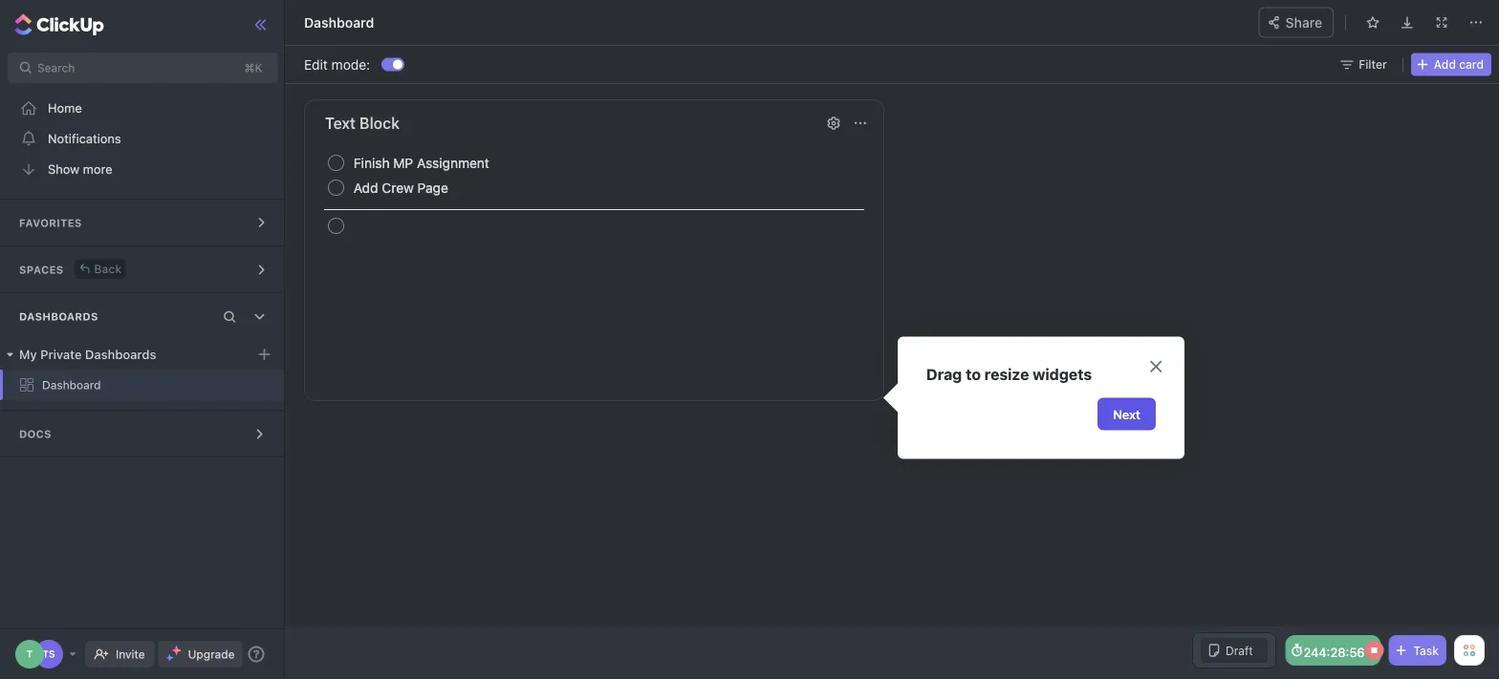 Task type: locate. For each thing, give the bounding box(es) containing it.
1 vertical spatial add
[[354, 180, 378, 196]]

× dialog
[[898, 337, 1185, 460]]

filter button
[[1336, 53, 1395, 76]]

notifications
[[48, 131, 121, 146]]

None text field
[[304, 11, 760, 34]]

task
[[1413, 644, 1439, 658]]

invite
[[116, 648, 145, 662]]

am
[[1379, 9, 1397, 23]]

assignment
[[417, 155, 489, 171]]

add down finish
[[354, 180, 378, 196]]

block
[[359, 114, 400, 132]]

add inside finish mp assignment add crew page
[[354, 180, 378, 196]]

home
[[48, 101, 82, 115]]

edit mode:
[[304, 56, 370, 72]]

finish mp assignment add crew page
[[354, 155, 489, 196]]

add left card
[[1434, 58, 1456, 71]]

search
[[37, 61, 75, 75]]

10:10
[[1345, 9, 1376, 23]]

text
[[325, 114, 356, 132]]

0 horizontal spatial add
[[354, 180, 378, 196]]

dashboard link
[[0, 370, 285, 401]]

back link
[[75, 260, 126, 279]]

244:28:56
[[1304, 645, 1365, 660]]

private
[[40, 348, 82, 362]]

text block button
[[324, 110, 816, 137]]

favorites
[[19, 217, 82, 229]]

add inside button
[[1434, 58, 1456, 71]]

add
[[1434, 58, 1456, 71], [354, 180, 378, 196]]

sidebar navigation
[[0, 0, 289, 680]]

2023
[[1297, 9, 1327, 23]]

drag
[[926, 366, 962, 384]]

nov 13, 2023 at 10:10 am
[[1251, 9, 1397, 23]]

0 vertical spatial add
[[1434, 58, 1456, 71]]

spaces
[[19, 264, 64, 276]]

sparkle svg 1 image
[[172, 646, 181, 656]]

text block
[[325, 114, 400, 132]]

show
[[48, 162, 79, 176]]

1 horizontal spatial add
[[1434, 58, 1456, 71]]

back
[[94, 262, 122, 276]]

widgets
[[1033, 366, 1092, 384]]

clickup logo image
[[1410, 8, 1495, 25]]

favorites button
[[0, 200, 285, 246]]

resize
[[984, 366, 1029, 384]]

edit
[[304, 56, 328, 72]]

finish
[[354, 155, 390, 171]]

drag to resize widgets
[[926, 366, 1092, 384]]

upgrade link
[[158, 642, 242, 668]]



Task type: vqa. For each thing, say whether or not it's contained in the screenshot.
Enter New Password TEXT BOX
no



Task type: describe. For each thing, give the bounding box(es) containing it.
sparkle svg 2 image
[[166, 655, 173, 662]]

ts
[[42, 649, 55, 660]]

filter button
[[1336, 53, 1395, 76]]

dashboards
[[19, 311, 98, 323]]

notifications link
[[0, 123, 285, 154]]

filter
[[1359, 58, 1387, 71]]

nov
[[1251, 9, 1273, 23]]

card
[[1459, 58, 1484, 71]]

next
[[1113, 407, 1141, 422]]

to
[[966, 366, 981, 384]]

show more
[[48, 162, 112, 176]]

× button
[[1148, 351, 1164, 378]]

dashboard
[[42, 379, 101, 392]]

upgrade
[[188, 648, 235, 662]]

add card button
[[1411, 53, 1491, 76]]

mp
[[393, 155, 413, 171]]

share button
[[1259, 7, 1334, 38]]

crew
[[382, 180, 414, 196]]

next button
[[1098, 398, 1156, 431]]

×
[[1148, 351, 1164, 378]]

at
[[1331, 9, 1342, 23]]

home link
[[0, 93, 285, 123]]

my
[[19, 348, 37, 362]]

my private dashboards
[[19, 348, 156, 362]]

more
[[83, 162, 112, 176]]

add card
[[1434, 58, 1484, 71]]

page
[[417, 180, 448, 196]]

⌘k
[[244, 61, 262, 75]]

t
[[27, 649, 33, 660]]

dashboards
[[85, 348, 156, 362]]

share
[[1286, 14, 1322, 30]]

13,
[[1277, 9, 1293, 23]]

mode:
[[331, 56, 370, 72]]

docs
[[19, 428, 51, 441]]



